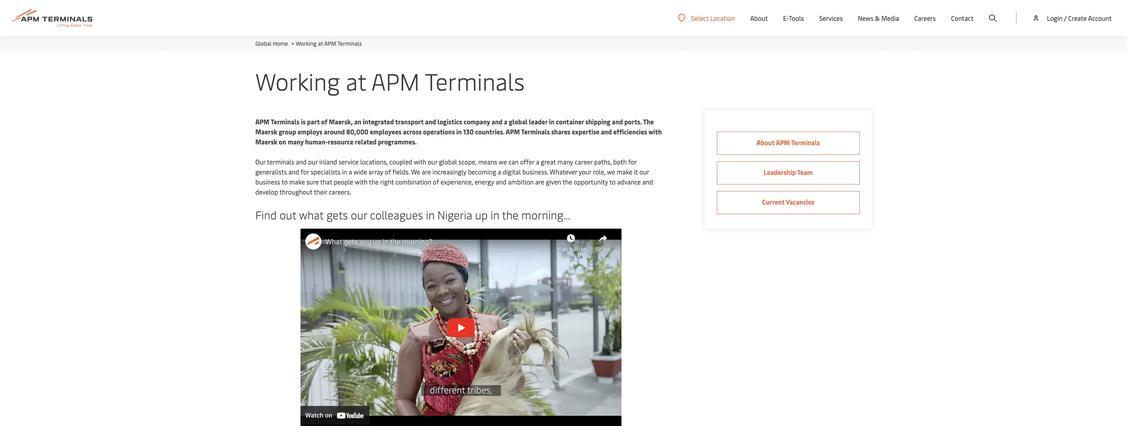 Task type: locate. For each thing, give the bounding box(es) containing it.
about up leadership
[[757, 138, 775, 147]]

service
[[339, 157, 359, 166]]

0 vertical spatial make
[[617, 167, 633, 176]]

a up countries.
[[504, 117, 508, 126]]

1 vertical spatial at
[[346, 65, 366, 97]]

expertise
[[572, 127, 600, 136]]

1 horizontal spatial global
[[509, 117, 528, 126]]

global up increasingly
[[439, 157, 457, 166]]

programmes.
[[378, 137, 417, 146]]

maersk,
[[329, 117, 353, 126]]

are left "given"
[[535, 177, 545, 186]]

working down >
[[256, 65, 340, 97]]

in right leader
[[549, 117, 555, 126]]

1 horizontal spatial of
[[385, 167, 391, 176]]

1 horizontal spatial to
[[610, 177, 616, 186]]

great
[[541, 157, 556, 166]]

with
[[649, 127, 662, 136], [414, 157, 427, 166], [355, 177, 368, 186]]

1 horizontal spatial the
[[502, 207, 519, 222]]

leader
[[529, 117, 548, 126]]

select location
[[691, 13, 735, 22]]

0 horizontal spatial are
[[422, 167, 431, 176]]

in right up
[[491, 207, 500, 222]]

business. whatever
[[523, 167, 578, 176]]

with up we
[[414, 157, 427, 166]]

for up sure on the top of page
[[301, 167, 309, 176]]

1 horizontal spatial with
[[414, 157, 427, 166]]

of up right
[[385, 167, 391, 176]]

transport
[[395, 117, 424, 126]]

apm
[[324, 40, 336, 47], [371, 65, 420, 97], [256, 117, 270, 126], [506, 127, 520, 136], [776, 138, 790, 147]]

1 to from the left
[[282, 177, 288, 186]]

generalists
[[256, 167, 287, 176]]

and down digital
[[496, 177, 507, 186]]

0 horizontal spatial global
[[439, 157, 457, 166]]

careers.
[[329, 187, 351, 196]]

global left leader
[[509, 117, 528, 126]]

0 vertical spatial working
[[296, 40, 317, 47]]

0 horizontal spatial many
[[288, 137, 304, 146]]

their
[[314, 187, 327, 196]]

media
[[882, 14, 900, 22]]

for up it
[[629, 157, 637, 166]]

global inside "our terminals and our inland service locations, coupled with our global scope, means we can offer a great many career paths, both for generalists and for specialists in a wide array of fields. we are increasingly becoming a digital business. whatever your role, we make it our business to make sure that people with the right combination of experience, energy and ambition are given the opportunity to advance and develop throughout their careers."
[[439, 157, 457, 166]]

around
[[324, 127, 345, 136]]

0 horizontal spatial we
[[499, 157, 507, 166]]

global
[[256, 40, 272, 47]]

0 vertical spatial about
[[751, 14, 768, 22]]

many down group
[[288, 137, 304, 146]]

130
[[463, 127, 474, 136]]

ambition
[[508, 177, 534, 186]]

of down increasingly
[[433, 177, 439, 186]]

our left inland
[[308, 157, 318, 166]]

can
[[509, 157, 519, 166]]

and right "terminals"
[[296, 157, 307, 166]]

increasingly
[[433, 167, 467, 176]]

1 vertical spatial for
[[301, 167, 309, 176]]

1 horizontal spatial many
[[558, 157, 573, 166]]

we
[[499, 157, 507, 166], [607, 167, 616, 176]]

employees
[[370, 127, 402, 136]]

1 horizontal spatial we
[[607, 167, 616, 176]]

wide
[[354, 167, 367, 176]]

terminals
[[338, 40, 362, 47], [425, 65, 525, 97], [271, 117, 300, 126], [521, 127, 550, 136], [792, 138, 820, 147]]

working right >
[[296, 40, 317, 47]]

are
[[422, 167, 431, 176], [535, 177, 545, 186]]

0 vertical spatial with
[[649, 127, 662, 136]]

what
[[299, 207, 324, 222]]

in up people
[[342, 167, 347, 176]]

global home link
[[256, 40, 288, 47]]

becoming
[[468, 167, 496, 176]]

e-tools button
[[784, 0, 804, 36]]

select
[[691, 13, 709, 22]]

a right offer
[[536, 157, 540, 166]]

1 vertical spatial about
[[757, 138, 775, 147]]

company
[[464, 117, 490, 126]]

0 vertical spatial for
[[629, 157, 637, 166]]

1 vertical spatial many
[[558, 157, 573, 166]]

we left can
[[499, 157, 507, 166]]

and down "terminals"
[[289, 167, 299, 176]]

many
[[288, 137, 304, 146], [558, 157, 573, 166]]

in
[[549, 117, 555, 126], [457, 127, 462, 136], [342, 167, 347, 176], [426, 207, 435, 222], [491, 207, 500, 222]]

scope,
[[459, 157, 477, 166]]

and right the advance
[[643, 177, 653, 186]]

our
[[256, 157, 266, 166]]

in left 130
[[457, 127, 462, 136]]

resource
[[328, 137, 354, 146]]

to left the advance
[[610, 177, 616, 186]]

digital
[[503, 167, 521, 176]]

1 vertical spatial global
[[439, 157, 457, 166]]

an
[[354, 117, 362, 126]]

of right part
[[321, 117, 328, 126]]

countries.
[[475, 127, 505, 136]]

0 vertical spatial many
[[288, 137, 304, 146]]

1 maersk from the top
[[256, 127, 278, 136]]

0 vertical spatial are
[[422, 167, 431, 176]]

our right gets
[[351, 207, 367, 222]]

to up throughout
[[282, 177, 288, 186]]

a left digital
[[498, 167, 501, 176]]

a left the wide
[[349, 167, 352, 176]]

global
[[509, 117, 528, 126], [439, 157, 457, 166]]

1 vertical spatial we
[[607, 167, 616, 176]]

0 vertical spatial of
[[321, 117, 328, 126]]

0 horizontal spatial for
[[301, 167, 309, 176]]

sure
[[307, 177, 319, 186]]

make up throughout
[[289, 177, 305, 186]]

and up countries.
[[492, 117, 503, 126]]

energy
[[475, 177, 494, 186]]

and down shipping
[[601, 127, 612, 136]]

1 vertical spatial maersk
[[256, 137, 278, 146]]

working
[[296, 40, 317, 47], [256, 65, 340, 97]]

1 vertical spatial are
[[535, 177, 545, 186]]

0 horizontal spatial of
[[321, 117, 328, 126]]

maersk left group
[[256, 127, 278, 136]]

with inside apm terminals is part of maersk, an integrated transport and logistics company and a global leader in container shipping and ports. the maersk group employs around 80,000 employees across operations in 130 countries. apm terminals shares expertise and efficiencies with maersk on many human-resource related programmes.
[[649, 127, 662, 136]]

home
[[273, 40, 288, 47]]

nigeria
[[438, 207, 472, 222]]

0 horizontal spatial at
[[318, 40, 323, 47]]

account
[[1089, 14, 1112, 22]]

our up increasingly
[[428, 157, 438, 166]]

0 vertical spatial we
[[499, 157, 507, 166]]

we right the role,
[[607, 167, 616, 176]]

related
[[355, 137, 377, 146]]

make up the advance
[[617, 167, 633, 176]]

in left nigeria
[[426, 207, 435, 222]]

0 horizontal spatial to
[[282, 177, 288, 186]]

2 vertical spatial with
[[355, 177, 368, 186]]

the down array
[[369, 177, 379, 186]]

2 vertical spatial of
[[433, 177, 439, 186]]

throughout
[[280, 187, 313, 196]]

fields.
[[393, 167, 410, 176]]

about left e-
[[751, 14, 768, 22]]

2 horizontal spatial of
[[433, 177, 439, 186]]

make
[[617, 167, 633, 176], [289, 177, 305, 186]]

integrated
[[363, 117, 394, 126]]

0 vertical spatial at
[[318, 40, 323, 47]]

1 horizontal spatial make
[[617, 167, 633, 176]]

the right up
[[502, 207, 519, 222]]

many right great at the top left of the page
[[558, 157, 573, 166]]

maersk left on
[[256, 137, 278, 146]]

careers button
[[915, 0, 936, 36]]

with down the
[[649, 127, 662, 136]]

news & media
[[858, 14, 900, 22]]

news & media button
[[858, 0, 900, 36]]

with down the wide
[[355, 177, 368, 186]]

0 vertical spatial maersk
[[256, 127, 278, 136]]

morning...
[[522, 207, 571, 222]]

2 horizontal spatial with
[[649, 127, 662, 136]]

are right we
[[422, 167, 431, 176]]

0 vertical spatial global
[[509, 117, 528, 126]]

combination
[[396, 177, 432, 186]]

current
[[762, 198, 785, 206]]

2 maersk from the top
[[256, 137, 278, 146]]

1 vertical spatial with
[[414, 157, 427, 166]]

1 vertical spatial make
[[289, 177, 305, 186]]

coupled
[[390, 157, 412, 166]]

find out what gets our colleagues in nigeria up in the morning...
[[256, 207, 571, 222]]

and
[[425, 117, 436, 126], [492, 117, 503, 126], [612, 117, 623, 126], [601, 127, 612, 136], [296, 157, 307, 166], [289, 167, 299, 176], [496, 177, 507, 186], [643, 177, 653, 186]]

the right "given"
[[563, 177, 573, 186]]

group
[[279, 127, 296, 136]]

for
[[629, 157, 637, 166], [301, 167, 309, 176]]

about button
[[751, 0, 768, 36]]

your
[[579, 167, 592, 176]]

apm terminals is part of maersk, an integrated transport and logistics company and a global leader in container shipping and ports. the maersk group employs around 80,000 employees across operations in 130 countries. apm terminals shares expertise and efficiencies with maersk on many human-resource related programmes.
[[256, 117, 662, 146]]

location
[[711, 13, 735, 22]]



Task type: describe. For each thing, give the bounding box(es) containing it.
services button
[[820, 0, 843, 36]]

human-
[[305, 137, 328, 146]]

2 horizontal spatial the
[[563, 177, 573, 186]]

container
[[556, 117, 584, 126]]

people
[[334, 177, 354, 186]]

current vacancies link
[[717, 191, 860, 214]]

find
[[256, 207, 277, 222]]

of inside apm terminals is part of maersk, an integrated transport and logistics company and a global leader in container shipping and ports. the maersk group employs around 80,000 employees across operations in 130 countries. apm terminals shares expertise and efficiencies with maersk on many human-resource related programmes.
[[321, 117, 328, 126]]

operations
[[423, 127, 455, 136]]

shares
[[552, 127, 571, 136]]

our right it
[[640, 167, 649, 176]]

tools
[[789, 14, 804, 22]]

contact
[[952, 14, 974, 22]]

leadership team
[[764, 168, 813, 177]]

many inside "our terminals and our inland service locations, coupled with our global scope, means we can offer a great many career paths, both for generalists and for specialists in a wide array of fields. we are increasingly becoming a digital business. whatever your role, we make it our business to make sure that people with the right combination of experience, energy and ambition are given the opportunity to advance and develop throughout their careers."
[[558, 157, 573, 166]]

gets
[[327, 207, 348, 222]]

/
[[1065, 14, 1067, 22]]

1 vertical spatial working
[[256, 65, 340, 97]]

the
[[643, 117, 654, 126]]

0 horizontal spatial the
[[369, 177, 379, 186]]

e-
[[784, 14, 789, 22]]

>
[[291, 40, 294, 47]]

advance
[[617, 177, 641, 186]]

shipping
[[586, 117, 611, 126]]

colleagues
[[370, 207, 423, 222]]

array
[[369, 167, 383, 176]]

career
[[575, 157, 593, 166]]

careers
[[915, 14, 936, 22]]

means
[[478, 157, 497, 166]]

given
[[546, 177, 561, 186]]

current vacancies
[[762, 198, 815, 206]]

a inside apm terminals is part of maersk, an integrated transport and logistics company and a global leader in container shipping and ports. the maersk group employs around 80,000 employees across operations in 130 countries. apm terminals shares expertise and efficiencies with maersk on many human-resource related programmes.
[[504, 117, 508, 126]]

offer
[[520, 157, 535, 166]]

inland
[[319, 157, 337, 166]]

1 vertical spatial of
[[385, 167, 391, 176]]

global home > working at apm terminals
[[256, 40, 362, 47]]

login / create account link
[[1033, 0, 1112, 36]]

select location button
[[679, 13, 735, 22]]

vacancies
[[786, 198, 815, 206]]

that
[[320, 177, 332, 186]]

about for about
[[751, 14, 768, 22]]

services
[[820, 14, 843, 22]]

contact button
[[952, 0, 974, 36]]

ports.
[[625, 117, 642, 126]]

is
[[301, 117, 306, 126]]

across
[[403, 127, 422, 136]]

team
[[798, 168, 813, 177]]

role,
[[593, 167, 606, 176]]

news
[[858, 14, 874, 22]]

leadership
[[764, 168, 796, 177]]

80,000
[[346, 127, 369, 136]]

leadership team link
[[717, 161, 860, 185]]

1 horizontal spatial at
[[346, 65, 366, 97]]

up
[[475, 207, 488, 222]]

0 horizontal spatial make
[[289, 177, 305, 186]]

locations,
[[360, 157, 388, 166]]

0 horizontal spatial with
[[355, 177, 368, 186]]

working at apm terminals
[[256, 65, 525, 97]]

logistics
[[438, 117, 462, 126]]

e-tools
[[784, 14, 804, 22]]

on
[[279, 137, 286, 146]]

login / create account
[[1048, 14, 1112, 22]]

both
[[614, 157, 627, 166]]

about apm terminals
[[757, 138, 820, 147]]

and left the ports.
[[612, 117, 623, 126]]

&
[[876, 14, 880, 22]]

and up operations
[[425, 117, 436, 126]]

terminals
[[267, 157, 294, 166]]

we
[[411, 167, 420, 176]]

about for about apm terminals
[[757, 138, 775, 147]]

our terminals and our inland service locations, coupled with our global scope, means we can offer a great many career paths, both for generalists and for specialists in a wide array of fields. we are increasingly becoming a digital business. whatever your role, we make it our business to make sure that people with the right combination of experience, energy and ambition are given the opportunity to advance and develop throughout their careers.
[[256, 157, 653, 196]]

apm inside about apm terminals link
[[776, 138, 790, 147]]

in inside "our terminals and our inland service locations, coupled with our global scope, means we can offer a great many career paths, both for generalists and for specialists in a wide array of fields. we are increasingly becoming a digital business. whatever your role, we make it our business to make sure that people with the right combination of experience, energy and ambition are given the opportunity to advance and develop throughout their careers."
[[342, 167, 347, 176]]

1 horizontal spatial are
[[535, 177, 545, 186]]

1 horizontal spatial for
[[629, 157, 637, 166]]

paths,
[[594, 157, 612, 166]]

develop
[[256, 187, 278, 196]]

out
[[280, 207, 296, 222]]

2 to from the left
[[610, 177, 616, 186]]

many inside apm terminals is part of maersk, an integrated transport and logistics company and a global leader in container shipping and ports. the maersk group employs around 80,000 employees across operations in 130 countries. apm terminals shares expertise and efficiencies with maersk on many human-resource related programmes.
[[288, 137, 304, 146]]

employs
[[298, 127, 323, 136]]

global inside apm terminals is part of maersk, an integrated transport and logistics company and a global leader in container shipping and ports. the maersk group employs around 80,000 employees across operations in 130 countries. apm terminals shares expertise and efficiencies with maersk on many human-resource related programmes.
[[509, 117, 528, 126]]

it
[[634, 167, 638, 176]]

part
[[307, 117, 320, 126]]

business
[[256, 177, 280, 186]]



Task type: vqa. For each thing, say whether or not it's contained in the screenshot.
leftmost the for
yes



